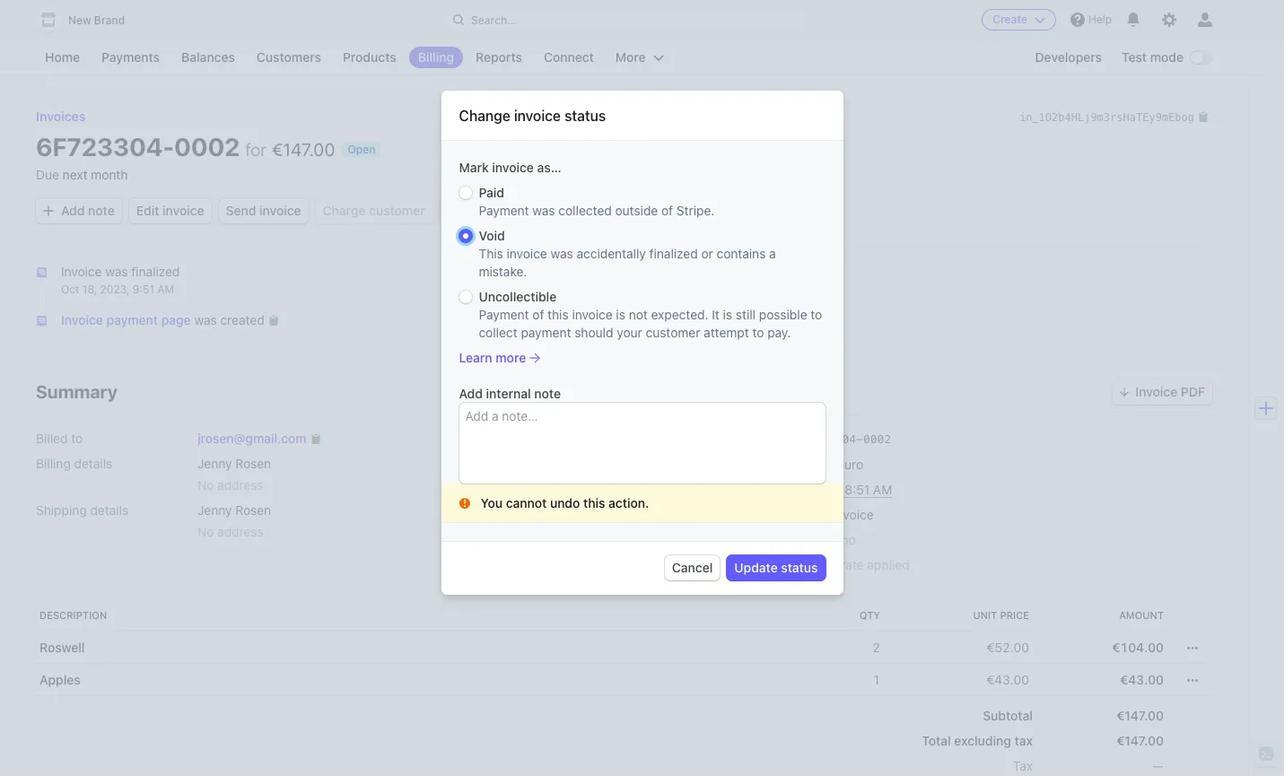 Task type: vqa. For each thing, say whether or not it's contained in the screenshot.
More to the top
yes



Task type: describe. For each thing, give the bounding box(es) containing it.
nov
[[800, 482, 823, 498]]

attempt
[[704, 325, 749, 340]]

€52.00
[[987, 640, 1029, 655]]

cancel button
[[665, 556, 720, 581]]

developers link
[[1026, 47, 1111, 68]]

invoice down 8:51
[[833, 507, 874, 523]]

stripe.
[[677, 203, 715, 218]]

contains
[[717, 246, 766, 261]]

calculation
[[662, 558, 724, 573]]

svg image inside add note button
[[43, 206, 54, 216]]

invoice left charge
[[259, 203, 301, 218]]

mistake.
[[479, 264, 527, 279]]

not
[[629, 307, 648, 322]]

tax for tax calculation
[[639, 558, 658, 573]]

more button
[[440, 198, 502, 223]]

0 vertical spatial €147.00
[[272, 139, 335, 160]]

0 horizontal spatial a
[[492, 408, 499, 424]]

billing method
[[639, 507, 721, 523]]

for
[[245, 139, 267, 160]]

send invoice inside 'send invoice' button
[[226, 203, 301, 218]]

was right page
[[194, 312, 217, 328]]

tax for tax
[[1013, 759, 1033, 774]]

edit invoice button
[[129, 198, 211, 223]]

date
[[665, 482, 691, 498]]

change invoice status
[[459, 108, 606, 124]]

charge customer
[[323, 203, 425, 218]]

action.
[[609, 495, 649, 511]]

add for add internal note
[[459, 386, 483, 401]]

pdf
[[1181, 384, 1205, 399]]

this for action.
[[583, 495, 605, 511]]

change
[[459, 108, 510, 124]]

eur
[[800, 457, 825, 472]]

note…
[[502, 408, 538, 424]]

invoice right change
[[514, 108, 561, 124]]

jrosen@gmail.com
[[197, 431, 307, 446]]

possible
[[759, 307, 807, 322]]

was inside paid payment was collected outside of stripe.
[[532, 203, 555, 218]]

invoice for invoice pdf
[[1136, 384, 1178, 399]]

details for shipping details
[[90, 503, 128, 518]]

customer inside uncollectible payment of this invoice is not expected. it is still possible to collect payment should your customer attempt to pay.
[[646, 325, 700, 340]]

reports link
[[467, 47, 531, 68]]

connect link
[[535, 47, 603, 68]]

your
[[617, 325, 642, 340]]

rosen for billing details
[[235, 456, 271, 472]]

memo
[[639, 533, 675, 548]]

collect
[[479, 325, 518, 340]]

this
[[479, 246, 503, 261]]

0 horizontal spatial payment
[[106, 312, 158, 328]]

products link
[[334, 47, 405, 68]]

or
[[701, 246, 713, 261]]

home
[[45, 49, 80, 65]]

address for shipping details
[[217, 524, 264, 540]]

total excluding tax
[[922, 734, 1033, 749]]

2 €43.00 from the left
[[1120, 673, 1164, 688]]

it
[[712, 307, 720, 322]]

1 €43.00 from the left
[[987, 673, 1029, 688]]

should
[[575, 325, 613, 340]]

payments
[[101, 49, 160, 65]]

shipping details
[[36, 503, 128, 518]]

due date
[[639, 482, 691, 498]]

internal
[[486, 386, 531, 401]]

amount
[[1119, 610, 1164, 621]]

status inside 'button'
[[781, 560, 818, 575]]

Search… search field
[[442, 9, 806, 31]]

applied
[[867, 558, 910, 573]]

billing for billing method
[[639, 507, 673, 523]]

due next month
[[36, 167, 128, 182]]

finalized inside invoice was finalized oct 18, 2023, 9:51 am
[[131, 264, 180, 279]]

developers
[[1035, 49, 1102, 65]]

still
[[736, 307, 756, 322]]

this for invoice
[[548, 307, 569, 322]]

due for due next month
[[36, 167, 59, 182]]

cancel
[[672, 560, 713, 575]]

-
[[828, 457, 834, 472]]

add note
[[61, 203, 115, 218]]

total
[[922, 734, 951, 749]]

1 horizontal spatial note
[[534, 386, 561, 401]]

invoice for invoice was finalized oct 18, 2023, 9:51 am
[[61, 264, 102, 279]]

billing details
[[36, 456, 112, 472]]

home link
[[36, 47, 89, 68]]

more inside button
[[616, 49, 646, 65]]

was inside void this invoice was accidentally finalized or contains a mistake.
[[551, 246, 573, 261]]

learn more link
[[459, 349, 540, 367]]

balances
[[181, 49, 235, 65]]

collected
[[559, 203, 612, 218]]

€147.00 for total excluding tax
[[1117, 734, 1164, 749]]

customer inside button
[[369, 203, 425, 218]]

outside
[[615, 203, 658, 218]]

brand
[[94, 13, 125, 27]]

euro
[[837, 457, 864, 472]]

paid
[[479, 185, 504, 200]]

finalized inside void this invoice was accidentally finalized or contains a mistake.
[[649, 246, 698, 261]]

jenny for shipping details
[[197, 503, 232, 518]]

1 is from the left
[[616, 307, 625, 322]]

payment for paid
[[479, 203, 529, 218]]

edit
[[136, 203, 159, 218]]

edit invoice
[[136, 203, 204, 218]]

new
[[68, 13, 91, 27]]

of inside uncollectible payment of this invoice is not expected. it is still possible to collect payment should your customer attempt to pay.
[[532, 307, 544, 322]]

am inside nov 17, 8:51 am button
[[873, 482, 892, 498]]

oct
[[61, 283, 79, 296]]

svg image
[[484, 206, 495, 216]]

create button
[[982, 9, 1056, 31]]

mode
[[1150, 49, 1184, 65]]

memo
[[820, 533, 856, 548]]

address for billing details
[[217, 478, 264, 493]]

0 horizontal spatial tax
[[820, 558, 838, 573]]

mark invoice as…
[[459, 160, 561, 175]]

void this invoice was accidentally finalized or contains a mistake.
[[479, 228, 776, 279]]

was inside invoice was finalized oct 18, 2023, 9:51 am
[[105, 264, 128, 279]]

9:51
[[133, 283, 154, 296]]

new brand
[[68, 13, 125, 27]]

jenny rosen no address for billing details
[[197, 456, 271, 493]]

€147.00 for subtotal
[[1117, 708, 1164, 724]]



Task type: locate. For each thing, give the bounding box(es) containing it.
add internal note
[[459, 386, 561, 401]]

accidentally
[[577, 246, 646, 261]]

new brand button
[[36, 7, 143, 32]]

0 horizontal spatial finalized
[[131, 264, 180, 279]]

0 horizontal spatial is
[[616, 307, 625, 322]]

tax down memo
[[639, 558, 658, 573]]

0 vertical spatial jenny rosen no address
[[197, 456, 271, 493]]

1 vertical spatial invoice
[[61, 312, 103, 328]]

reports
[[476, 49, 522, 65]]

nov 17, 8:51 am
[[800, 482, 892, 498]]

details for billing details
[[74, 456, 112, 472]]

0 vertical spatial payment
[[479, 203, 529, 218]]

finalized up the 9:51
[[131, 264, 180, 279]]

to right the 'possible' at the top right of the page
[[811, 307, 822, 322]]

more down search… search box
[[616, 49, 646, 65]]

2 jenny rosen no address from the top
[[197, 503, 271, 540]]

invoice down 18,
[[61, 312, 103, 328]]

a
[[769, 246, 776, 261], [492, 408, 499, 424]]

apples
[[39, 673, 81, 688]]

of down the uncollectible
[[532, 307, 544, 322]]

0 horizontal spatial send
[[226, 203, 256, 218]]

1 horizontal spatial tax
[[1013, 759, 1033, 774]]

invoice inside button
[[1136, 384, 1178, 399]]

test mode
[[1122, 49, 1184, 65]]

payments link
[[93, 47, 169, 68]]

payment for uncollectible
[[479, 307, 529, 322]]

customer down expected.
[[646, 325, 700, 340]]

roswell
[[39, 640, 85, 655]]

payment up more
[[521, 325, 571, 340]]

€43.00
[[987, 673, 1029, 688], [1120, 673, 1164, 688]]

tax down subtotal
[[1015, 734, 1033, 749]]

2023,
[[100, 283, 130, 296]]

invoice inside uncollectible payment of this invoice is not expected. it is still possible to collect payment should your customer attempt to pay.
[[572, 307, 613, 322]]

payment inside paid payment was collected outside of stripe.
[[479, 203, 529, 218]]

details down billed to at the bottom
[[74, 456, 112, 472]]

1 horizontal spatial payment
[[521, 325, 571, 340]]

0 vertical spatial to
[[811, 307, 822, 322]]

18,
[[82, 283, 97, 296]]

billing left reports
[[418, 49, 454, 65]]

2 horizontal spatial to
[[811, 307, 822, 322]]

eur - euro
[[800, 457, 864, 472]]

add note button
[[36, 198, 122, 223]]

€104.00
[[1112, 640, 1164, 655]]

0 horizontal spatial 0002
[[174, 132, 240, 162]]

0 vertical spatial jenny
[[197, 456, 232, 472]]

add down next
[[61, 203, 85, 218]]

1 horizontal spatial tax
[[1015, 734, 1033, 749]]

add
[[61, 203, 85, 218], [459, 386, 483, 401], [465, 408, 488, 424]]

test
[[1122, 49, 1147, 65]]

1 horizontal spatial a
[[769, 246, 776, 261]]

0002
[[174, 132, 240, 162], [863, 433, 891, 446]]

6f723304- up eur - euro
[[800, 433, 863, 446]]

tax down total excluding tax
[[1013, 759, 1033, 774]]

this right undo
[[583, 495, 605, 511]]

2 vertical spatial to
[[71, 431, 83, 446]]

1
[[873, 673, 880, 688]]

0002 up euro
[[863, 433, 891, 446]]

1 vertical spatial 0002
[[863, 433, 891, 446]]

add down internal
[[465, 408, 488, 424]]

unit price
[[973, 610, 1029, 621]]

invoice payment page link
[[61, 311, 191, 329]]

2 rosen from the top
[[235, 503, 271, 518]]

2
[[873, 640, 880, 655]]

payment down paid
[[479, 203, 529, 218]]

1 vertical spatial rosen
[[235, 503, 271, 518]]

invoice up should
[[572, 307, 613, 322]]

1 vertical spatial jenny rosen no address
[[197, 503, 271, 540]]

finalized left the or
[[649, 246, 698, 261]]

None field
[[466, 407, 819, 427]]

was
[[532, 203, 555, 218], [551, 246, 573, 261], [105, 264, 128, 279], [194, 312, 217, 328]]

0 vertical spatial am
[[157, 283, 174, 296]]

invoice up 18,
[[61, 264, 102, 279]]

send invoice button
[[219, 198, 308, 223]]

more
[[496, 350, 526, 365]]

finalized
[[649, 246, 698, 261], [131, 264, 180, 279]]

billing down billed
[[36, 456, 71, 472]]

page
[[161, 312, 191, 328]]

excluding
[[954, 734, 1011, 749]]

send down for
[[226, 203, 256, 218]]

uncollectible
[[479, 289, 557, 304]]

0 horizontal spatial of
[[532, 307, 544, 322]]

update
[[734, 560, 778, 575]]

1 horizontal spatial €43.00
[[1120, 673, 1164, 688]]

due left next
[[36, 167, 59, 182]]

1 horizontal spatial this
[[583, 495, 605, 511]]

jrosen@gmail.com link
[[197, 430, 307, 448]]

open
[[348, 143, 375, 156]]

billing for billing
[[418, 49, 454, 65]]

void
[[479, 228, 505, 243]]

1 horizontal spatial send
[[800, 507, 830, 523]]

2 jenny from the top
[[197, 503, 232, 518]]

payment down the 9:51
[[106, 312, 158, 328]]

0 horizontal spatial 6f723304-
[[36, 132, 174, 162]]

0002 for 6f723304-0002
[[863, 433, 891, 446]]

shipping
[[36, 503, 87, 518]]

1 vertical spatial 6f723304-
[[800, 433, 863, 446]]

more button
[[607, 47, 673, 68]]

1 vertical spatial send invoice
[[800, 507, 874, 523]]

0 vertical spatial more
[[616, 49, 646, 65]]

0 vertical spatial invoice
[[61, 264, 102, 279]]

1 vertical spatial address
[[217, 524, 264, 540]]

month
[[91, 167, 128, 182]]

send inside button
[[226, 203, 256, 218]]

1 jenny rosen no address from the top
[[197, 456, 271, 493]]

2 horizontal spatial billing
[[639, 507, 673, 523]]

2 vertical spatial €147.00
[[1117, 734, 1164, 749]]

1 horizontal spatial finalized
[[649, 246, 698, 261]]

1 vertical spatial send
[[800, 507, 830, 523]]

invoice for invoice payment page was created
[[61, 312, 103, 328]]

0 vertical spatial send invoice
[[226, 203, 301, 218]]

to left pay. at the right top of the page
[[752, 325, 764, 340]]

unit
[[973, 610, 997, 621]]

1 horizontal spatial to
[[752, 325, 764, 340]]

1 vertical spatial add
[[459, 386, 483, 401]]

1 vertical spatial payment
[[479, 307, 529, 322]]

1 horizontal spatial more
[[616, 49, 646, 65]]

add down learn
[[459, 386, 483, 401]]

1 horizontal spatial 6f723304-
[[800, 433, 863, 446]]

send
[[226, 203, 256, 218], [800, 507, 830, 523]]

more inside popup button
[[447, 203, 477, 218]]

search…
[[471, 13, 517, 26]]

this inside uncollectible payment of this invoice is not expected. it is still possible to collect payment should your customer attempt to pay.
[[548, 307, 569, 322]]

jenny for billing details
[[197, 456, 232, 472]]

0 horizontal spatial this
[[548, 307, 569, 322]]

create
[[993, 13, 1027, 26]]

1 horizontal spatial customer
[[646, 325, 700, 340]]

1 vertical spatial to
[[752, 325, 764, 340]]

send down nov
[[800, 507, 830, 523]]

tax
[[639, 558, 658, 573], [1013, 759, 1033, 774]]

6f723304- for 6f723304-0002 for
[[36, 132, 174, 162]]

jenny rosen no address for shipping details
[[197, 503, 271, 540]]

qty
[[860, 610, 880, 621]]

1 vertical spatial this
[[583, 495, 605, 511]]

0 horizontal spatial send invoice
[[226, 203, 301, 218]]

rosen for shipping details
[[235, 503, 271, 518]]

1 vertical spatial finalized
[[131, 264, 180, 279]]

1 address from the top
[[217, 478, 264, 493]]

invoices link
[[36, 109, 86, 124]]

billing for billing details
[[36, 456, 71, 472]]

1 horizontal spatial of
[[661, 203, 673, 218]]

0 vertical spatial add
[[61, 203, 85, 218]]

invoice pdf
[[1136, 384, 1205, 399]]

subtotal
[[983, 708, 1033, 724]]

was down collected
[[551, 246, 573, 261]]

1 vertical spatial billing
[[36, 456, 71, 472]]

1 vertical spatial €147.00
[[1117, 708, 1164, 724]]

status down 'connect' link
[[565, 108, 606, 124]]

invoice inside void this invoice was accidentally finalized or contains a mistake.
[[507, 246, 547, 261]]

details right the shipping
[[90, 503, 128, 518]]

send invoice up the memo
[[800, 507, 874, 523]]

1 vertical spatial tax
[[1013, 759, 1033, 774]]

customer right charge
[[369, 203, 425, 218]]

note up note…
[[534, 386, 561, 401]]

0 horizontal spatial due
[[36, 167, 59, 182]]

add for add note
[[61, 203, 85, 218]]

method
[[677, 507, 721, 523]]

0 horizontal spatial €43.00
[[987, 673, 1029, 688]]

1 vertical spatial am
[[873, 482, 892, 498]]

payment up collect in the top of the page
[[479, 307, 529, 322]]

invoice right edit
[[163, 203, 204, 218]]

invoice left pdf
[[1136, 384, 1178, 399]]

0 horizontal spatial to
[[71, 431, 83, 446]]

products
[[343, 49, 396, 65]]

billing up memo
[[639, 507, 673, 523]]

invoice was finalized oct 18, 2023, 9:51 am
[[61, 264, 180, 296]]

0 vertical spatial 6f723304-
[[36, 132, 174, 162]]

this down the uncollectible
[[548, 307, 569, 322]]

2 payment from the top
[[479, 307, 529, 322]]

2 vertical spatial billing
[[639, 507, 673, 523]]

1 horizontal spatial billing
[[418, 49, 454, 65]]

more
[[616, 49, 646, 65], [447, 203, 477, 218]]

note inside add note button
[[88, 203, 115, 218]]

payment inside uncollectible payment of this invoice is not expected. it is still possible to collect payment should your customer attempt to pay.
[[479, 307, 529, 322]]

am right 8:51
[[873, 482, 892, 498]]

2 vertical spatial invoice
[[1136, 384, 1178, 399]]

payment inside uncollectible payment of this invoice is not expected. it is still possible to collect payment should your customer attempt to pay.
[[521, 325, 571, 340]]

was up the 2023,
[[105, 264, 128, 279]]

2 is from the left
[[723, 307, 732, 322]]

0 vertical spatial this
[[548, 307, 569, 322]]

add inside button
[[61, 203, 85, 218]]

0 horizontal spatial billing
[[36, 456, 71, 472]]

1 horizontal spatial send invoice
[[800, 507, 874, 523]]

update status button
[[727, 556, 825, 581]]

more left svg image
[[447, 203, 477, 218]]

a inside void this invoice was accidentally finalized or contains a mistake.
[[769, 246, 776, 261]]

is right it
[[723, 307, 732, 322]]

0 horizontal spatial tax
[[639, 558, 658, 573]]

0 vertical spatial customer
[[369, 203, 425, 218]]

next
[[63, 167, 87, 182]]

am inside invoice was finalized oct 18, 2023, 9:51 am
[[157, 283, 174, 296]]

0 vertical spatial of
[[661, 203, 673, 218]]

2 address from the top
[[217, 524, 264, 540]]

6f723304- up month
[[36, 132, 174, 162]]

am right the 9:51
[[157, 283, 174, 296]]

1 jenny from the top
[[197, 456, 232, 472]]

1 vertical spatial note
[[534, 386, 561, 401]]

this
[[548, 307, 569, 322], [583, 495, 605, 511]]

1 vertical spatial more
[[447, 203, 477, 218]]

jenny rosen no address
[[197, 456, 271, 493], [197, 503, 271, 540]]

0 vertical spatial a
[[769, 246, 776, 261]]

0 vertical spatial tax
[[639, 558, 658, 573]]

1 horizontal spatial is
[[723, 307, 732, 322]]

1 vertical spatial tax
[[1015, 734, 1033, 749]]

0 vertical spatial note
[[88, 203, 115, 218]]

1 vertical spatial details
[[90, 503, 128, 518]]

€43.00 down '€104.00'
[[1120, 673, 1164, 688]]

is left not
[[616, 307, 625, 322]]

6f723304- for 6f723304-0002
[[800, 433, 863, 446]]

as…
[[537, 160, 561, 175]]

2 vertical spatial add
[[465, 408, 488, 424]]

0 horizontal spatial status
[[565, 108, 606, 124]]

0 vertical spatial tax
[[820, 558, 838, 573]]

price
[[1000, 610, 1029, 621]]

1 vertical spatial a
[[492, 408, 499, 424]]

0 vertical spatial status
[[565, 108, 606, 124]]

0 vertical spatial due
[[36, 167, 59, 182]]

0 vertical spatial finalized
[[649, 246, 698, 261]]

customers
[[257, 49, 321, 65]]

add for add a note…
[[465, 408, 488, 424]]

created
[[220, 312, 265, 328]]

1 horizontal spatial am
[[873, 482, 892, 498]]

in_1o2b4hlj9m3rshatey9mebog button
[[1019, 108, 1209, 126]]

due left date
[[639, 482, 662, 498]]

of inside paid payment was collected outside of stripe.
[[661, 203, 673, 218]]

rate
[[841, 558, 864, 573]]

0 horizontal spatial customer
[[369, 203, 425, 218]]

due for due date
[[639, 482, 662, 498]]

invoice up paid
[[492, 160, 534, 175]]

0 vertical spatial send
[[226, 203, 256, 218]]

invoice up mistake.
[[507, 246, 547, 261]]

0 vertical spatial rosen
[[235, 456, 271, 472]]

1 vertical spatial customer
[[646, 325, 700, 340]]

add a note…
[[465, 408, 538, 424]]

tax left rate
[[820, 558, 838, 573]]

6f723304-0002
[[800, 433, 891, 446]]

0002 for 6f723304-0002 for
[[174, 132, 240, 162]]

invoice inside invoice was finalized oct 18, 2023, 9:51 am
[[61, 264, 102, 279]]

billed
[[36, 431, 68, 446]]

0 vertical spatial details
[[74, 456, 112, 472]]

of
[[661, 203, 673, 218], [532, 307, 544, 322]]

of left stripe.
[[661, 203, 673, 218]]

0 horizontal spatial more
[[447, 203, 477, 218]]

send invoice down for
[[226, 203, 301, 218]]

€43.00 down €52.00
[[987, 673, 1029, 688]]

0 vertical spatial 0002
[[174, 132, 240, 162]]

0002 left for
[[174, 132, 240, 162]]

1 horizontal spatial 0002
[[863, 433, 891, 446]]

1 vertical spatial status
[[781, 560, 818, 575]]

1 vertical spatial jenny
[[197, 503, 232, 518]]

learn
[[459, 350, 492, 365]]

—
[[1153, 759, 1164, 774]]

1 rosen from the top
[[235, 456, 271, 472]]

to right billed
[[71, 431, 83, 446]]

is
[[616, 307, 625, 322], [723, 307, 732, 322]]

1 horizontal spatial status
[[781, 560, 818, 575]]

1 payment from the top
[[479, 203, 529, 218]]

0 horizontal spatial am
[[157, 283, 174, 296]]

note down month
[[88, 203, 115, 218]]

a left note…
[[492, 408, 499, 424]]

pay.
[[768, 325, 791, 340]]

cannot
[[506, 495, 547, 511]]

1 vertical spatial due
[[639, 482, 662, 498]]

invoice payment page was created
[[61, 312, 265, 328]]

no tax rate applied
[[800, 558, 910, 573]]

a right contains
[[769, 246, 776, 261]]

no memo
[[800, 533, 856, 548]]

1 vertical spatial of
[[532, 307, 544, 322]]

1 horizontal spatial due
[[639, 482, 662, 498]]

status down 'no memo'
[[781, 560, 818, 575]]

was left collected
[[532, 203, 555, 218]]

svg image
[[43, 206, 54, 216], [459, 498, 470, 509], [1187, 643, 1198, 654], [1187, 676, 1198, 686]]

6f723304-0002 for
[[36, 132, 267, 162]]

0 horizontal spatial note
[[88, 203, 115, 218]]



